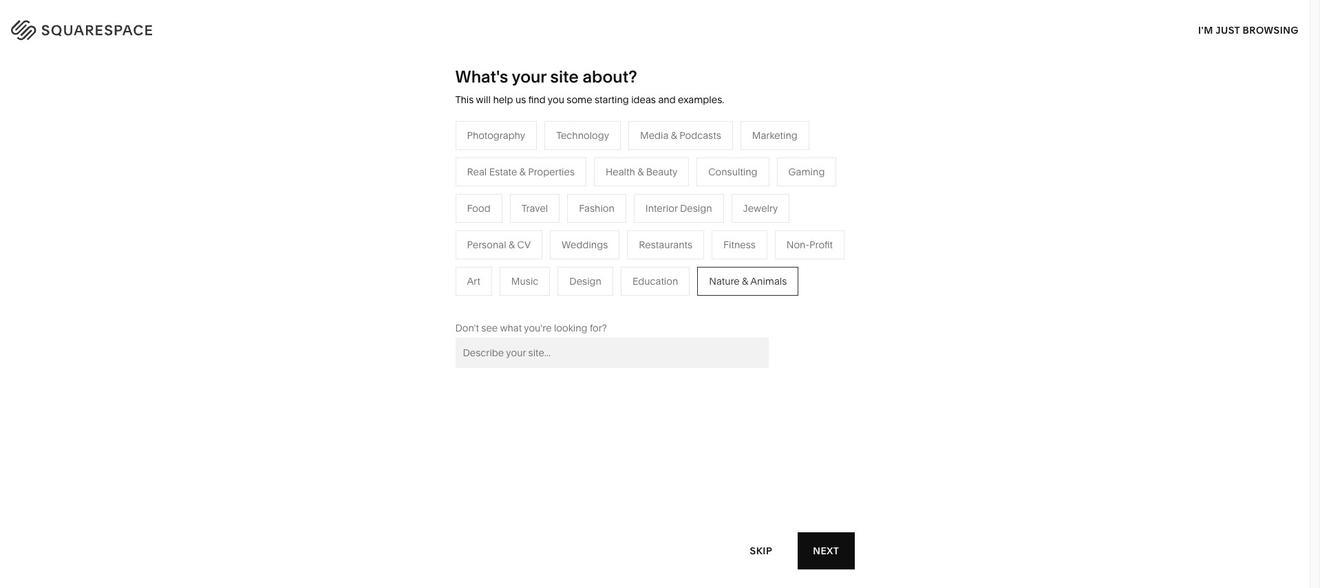 Task type: vqa. For each thing, say whether or not it's contained in the screenshot.
the leftmost Restaurants
yes



Task type: describe. For each thing, give the bounding box(es) containing it.
0 vertical spatial nature
[[644, 212, 674, 224]]

0 horizontal spatial media
[[498, 233, 527, 245]]

weddings link
[[498, 274, 558, 286]]

0 horizontal spatial fitness
[[644, 233, 676, 245]]

Media & Podcasts radio
[[629, 121, 733, 150]]

community & non-profits
[[353, 253, 468, 266]]

& inside 'radio'
[[742, 275, 749, 288]]

Fashion radio
[[568, 194, 627, 223]]

Interior Design radio
[[634, 194, 724, 223]]

us
[[516, 94, 526, 106]]

fitness inside radio
[[724, 239, 756, 251]]

fashion
[[579, 202, 615, 215]]

1 vertical spatial properties
[[560, 295, 606, 307]]

log
[[1261, 21, 1281, 34]]

home & decor
[[644, 191, 710, 204]]

Don't see what you're looking for? field
[[456, 338, 769, 368]]

properties inside radio
[[528, 166, 575, 178]]

Food radio
[[456, 194, 503, 223]]

Real Estate & Properties radio
[[456, 158, 587, 187]]

and
[[659, 94, 676, 106]]

nature & animals link
[[644, 212, 735, 224]]

you
[[548, 94, 565, 106]]

design inside option
[[680, 202, 713, 215]]

nature & animals inside nature & animals 'radio'
[[710, 275, 787, 288]]

degraw image
[[470, 471, 840, 589]]

1 vertical spatial media & podcasts
[[498, 233, 580, 245]]

Non-Profit radio
[[775, 231, 845, 260]]

skip button
[[735, 533, 788, 571]]

examples.
[[678, 94, 725, 106]]

0 horizontal spatial non-
[[417, 253, 440, 266]]

estate inside radio
[[489, 166, 517, 178]]

0 horizontal spatial weddings
[[498, 274, 545, 286]]

what's your site about? this will help us find you some starting ideas and examples.
[[456, 67, 725, 106]]

0 horizontal spatial podcasts
[[538, 233, 580, 245]]

about?
[[583, 67, 638, 87]]

community
[[353, 253, 406, 266]]

your
[[512, 67, 547, 87]]

animals inside 'radio'
[[751, 275, 787, 288]]

gaming
[[789, 166, 825, 178]]

some
[[567, 94, 593, 106]]

don't
[[456, 322, 479, 335]]

design inside radio
[[570, 275, 602, 288]]

food
[[467, 202, 491, 215]]

travel inside radio
[[522, 202, 548, 215]]

travel down real estate & properties radio
[[498, 191, 525, 204]]

travel link
[[498, 191, 539, 204]]

media & podcasts inside radio
[[641, 129, 722, 142]]

weddings inside radio
[[562, 239, 608, 251]]

1 horizontal spatial real
[[498, 295, 518, 307]]

don't see what you're looking for?
[[456, 322, 607, 335]]

Gaming radio
[[777, 158, 837, 187]]

skip
[[750, 545, 773, 558]]

this
[[456, 94, 474, 106]]

0 vertical spatial restaurants
[[498, 212, 552, 224]]

in
[[1283, 21, 1293, 34]]

for?
[[590, 322, 607, 335]]

restaurants inside option
[[639, 239, 693, 251]]

Music radio
[[500, 267, 551, 296]]

technology
[[557, 129, 610, 142]]

profits
[[440, 253, 468, 266]]

nature inside nature & animals 'radio'
[[710, 275, 740, 288]]

Art radio
[[456, 267, 492, 296]]

i'm just browsing link
[[1199, 11, 1300, 49]]

Jewelry radio
[[732, 194, 790, 223]]

Travel radio
[[510, 194, 560, 223]]

find
[[529, 94, 546, 106]]

what's
[[456, 67, 509, 87]]

Marketing radio
[[741, 121, 810, 150]]

1 vertical spatial real estate & properties
[[498, 295, 606, 307]]



Task type: locate. For each thing, give the bounding box(es) containing it.
0 vertical spatial estate
[[489, 166, 517, 178]]

music
[[512, 275, 539, 288]]

non- right community
[[417, 253, 440, 266]]

fitness link
[[644, 233, 690, 245]]

log             in link
[[1261, 21, 1293, 34]]

1 horizontal spatial restaurants
[[639, 239, 693, 251]]

Consulting radio
[[697, 158, 770, 187]]

real down the music
[[498, 295, 518, 307]]

podcasts inside radio
[[680, 129, 722, 142]]

you're
[[524, 322, 552, 335]]

1 vertical spatial animals
[[751, 275, 787, 288]]

real estate & properties link
[[498, 295, 620, 307]]

non- down jewelry radio
[[787, 239, 810, 251]]

ideas
[[632, 94, 656, 106]]

1 horizontal spatial fitness
[[724, 239, 756, 251]]

media & podcasts
[[641, 129, 722, 142], [498, 233, 580, 245]]

interior
[[646, 202, 678, 215]]

real inside radio
[[467, 166, 487, 178]]

0 horizontal spatial restaurants
[[498, 212, 552, 224]]

restaurants link
[[498, 212, 566, 224]]

1 horizontal spatial media & podcasts
[[641, 129, 722, 142]]

0 vertical spatial animals
[[685, 212, 722, 224]]

1 horizontal spatial non-
[[787, 239, 810, 251]]

0 vertical spatial real
[[467, 166, 487, 178]]

1 vertical spatial design
[[570, 275, 602, 288]]

0 vertical spatial properties
[[528, 166, 575, 178]]

photography
[[467, 129, 526, 142]]

media & podcasts link
[[498, 233, 593, 245]]

media & podcasts down the and
[[641, 129, 722, 142]]

will
[[476, 94, 491, 106]]

art
[[467, 275, 481, 288]]

media up events
[[498, 233, 527, 245]]

real estate & properties up you're
[[498, 295, 606, 307]]

podcasts down the 'restaurants' "link"
[[538, 233, 580, 245]]

& inside option
[[509, 239, 515, 251]]

events
[[498, 253, 529, 266]]

0 vertical spatial weddings
[[562, 239, 608, 251]]

podcasts down examples.
[[680, 129, 722, 142]]

estate down the music
[[521, 295, 549, 307]]

degraw element
[[470, 471, 840, 589]]

Technology radio
[[545, 121, 621, 150]]

media
[[641, 129, 669, 142], [498, 233, 527, 245]]

1 vertical spatial weddings
[[498, 274, 545, 286]]

nature & animals down home & decor link
[[644, 212, 722, 224]]

help
[[493, 94, 513, 106]]

restaurants down travel link
[[498, 212, 552, 224]]

real estate & properties up travel link
[[467, 166, 575, 178]]

profit
[[810, 239, 833, 251]]

next
[[814, 545, 840, 558]]

non- inside radio
[[787, 239, 810, 251]]

media inside radio
[[641, 129, 669, 142]]

Restaurants radio
[[628, 231, 705, 260]]

1 horizontal spatial media
[[641, 129, 669, 142]]

0 vertical spatial podcasts
[[680, 129, 722, 142]]

0 horizontal spatial estate
[[489, 166, 517, 178]]

media up beauty
[[641, 129, 669, 142]]

personal & cv
[[467, 239, 531, 251]]

weddings down events link
[[498, 274, 545, 286]]

personal
[[467, 239, 507, 251]]

properties up travel radio
[[528, 166, 575, 178]]

decor
[[683, 191, 710, 204]]

&
[[671, 129, 678, 142], [520, 166, 526, 178], [638, 166, 644, 178], [674, 191, 680, 204], [677, 212, 683, 224], [529, 233, 536, 245], [509, 239, 515, 251], [408, 253, 415, 266], [742, 275, 749, 288], [551, 295, 557, 307]]

1 vertical spatial real
[[498, 295, 518, 307]]

Photography radio
[[456, 121, 537, 150]]

real up food
[[467, 166, 487, 178]]

squarespace logo image
[[28, 17, 180, 39]]

home
[[644, 191, 672, 204]]

nature down the home
[[644, 212, 674, 224]]

properties
[[528, 166, 575, 178], [560, 295, 606, 307]]

1 horizontal spatial estate
[[521, 295, 549, 307]]

1 vertical spatial nature
[[710, 275, 740, 288]]

fitness down the interior
[[644, 233, 676, 245]]

browsing
[[1244, 24, 1300, 36]]

real
[[467, 166, 487, 178], [498, 295, 518, 307]]

Nature & Animals radio
[[698, 267, 799, 296]]

restaurants
[[498, 212, 552, 224], [639, 239, 693, 251]]

starting
[[595, 94, 629, 106]]

podcasts
[[680, 129, 722, 142], [538, 233, 580, 245]]

log             in
[[1261, 21, 1293, 34]]

weddings up design radio
[[562, 239, 608, 251]]

0 horizontal spatial animals
[[685, 212, 722, 224]]

0 vertical spatial nature & animals
[[644, 212, 722, 224]]

real estate & properties
[[467, 166, 575, 178], [498, 295, 606, 307]]

restaurants down nature & animals link
[[639, 239, 693, 251]]

1 horizontal spatial weddings
[[562, 239, 608, 251]]

marketing
[[753, 129, 798, 142]]

interior design
[[646, 202, 713, 215]]

0 horizontal spatial design
[[570, 275, 602, 288]]

estate
[[489, 166, 517, 178], [521, 295, 549, 307]]

1 vertical spatial nature & animals
[[710, 275, 787, 288]]

squarespace logo link
[[28, 17, 281, 39]]

0 horizontal spatial real
[[467, 166, 487, 178]]

nature down fitness radio
[[710, 275, 740, 288]]

animals
[[685, 212, 722, 224], [751, 275, 787, 288]]

health
[[606, 166, 636, 178]]

1 vertical spatial media
[[498, 233, 527, 245]]

animals down fitness radio
[[751, 275, 787, 288]]

animals down decor
[[685, 212, 722, 224]]

fitness up nature & animals 'radio' on the right of page
[[724, 239, 756, 251]]

community & non-profits link
[[353, 253, 482, 266]]

Education radio
[[621, 267, 690, 296]]

travel
[[498, 191, 525, 204], [522, 202, 548, 215]]

1 vertical spatial estate
[[521, 295, 549, 307]]

0 vertical spatial media & podcasts
[[641, 129, 722, 142]]

design
[[680, 202, 713, 215], [570, 275, 602, 288]]

real estate & properties inside radio
[[467, 166, 575, 178]]

cv
[[518, 239, 531, 251]]

0 horizontal spatial media & podcasts
[[498, 233, 580, 245]]

education
[[633, 275, 679, 288]]

nature & animals down fitness radio
[[710, 275, 787, 288]]

nature & animals
[[644, 212, 722, 224], [710, 275, 787, 288]]

jewelry
[[744, 202, 778, 215]]

fitness
[[644, 233, 676, 245], [724, 239, 756, 251]]

looking
[[554, 322, 588, 335]]

non-profit
[[787, 239, 833, 251]]

1 horizontal spatial animals
[[751, 275, 787, 288]]

home & decor link
[[644, 191, 724, 204]]

1 vertical spatial podcasts
[[538, 233, 580, 245]]

Design radio
[[558, 267, 614, 296]]

consulting
[[709, 166, 758, 178]]

site
[[551, 67, 579, 87]]

estate up travel link
[[489, 166, 517, 178]]

beauty
[[646, 166, 678, 178]]

what
[[500, 322, 522, 335]]

nature
[[644, 212, 674, 224], [710, 275, 740, 288]]

just
[[1216, 24, 1241, 36]]

Health & Beauty radio
[[594, 158, 690, 187]]

see
[[482, 322, 498, 335]]

weddings
[[562, 239, 608, 251], [498, 274, 545, 286]]

0 vertical spatial non-
[[787, 239, 810, 251]]

i'm
[[1199, 24, 1214, 36]]

0 vertical spatial design
[[680, 202, 713, 215]]

travel up media & podcasts link
[[522, 202, 548, 215]]

1 horizontal spatial podcasts
[[680, 129, 722, 142]]

events link
[[498, 253, 542, 266]]

Personal & CV radio
[[456, 231, 543, 260]]

0 vertical spatial real estate & properties
[[467, 166, 575, 178]]

i'm just browsing
[[1199, 24, 1300, 36]]

Weddings radio
[[550, 231, 620, 260]]

health & beauty
[[606, 166, 678, 178]]

1 horizontal spatial design
[[680, 202, 713, 215]]

1 vertical spatial restaurants
[[639, 239, 693, 251]]

1 vertical spatial non-
[[417, 253, 440, 266]]

0 horizontal spatial nature
[[644, 212, 674, 224]]

0 vertical spatial media
[[641, 129, 669, 142]]

Fitness radio
[[712, 231, 768, 260]]

media & podcasts down the 'restaurants' "link"
[[498, 233, 580, 245]]

properties up looking
[[560, 295, 606, 307]]

next button
[[798, 533, 855, 570]]

non-
[[787, 239, 810, 251], [417, 253, 440, 266]]

1 horizontal spatial nature
[[710, 275, 740, 288]]



